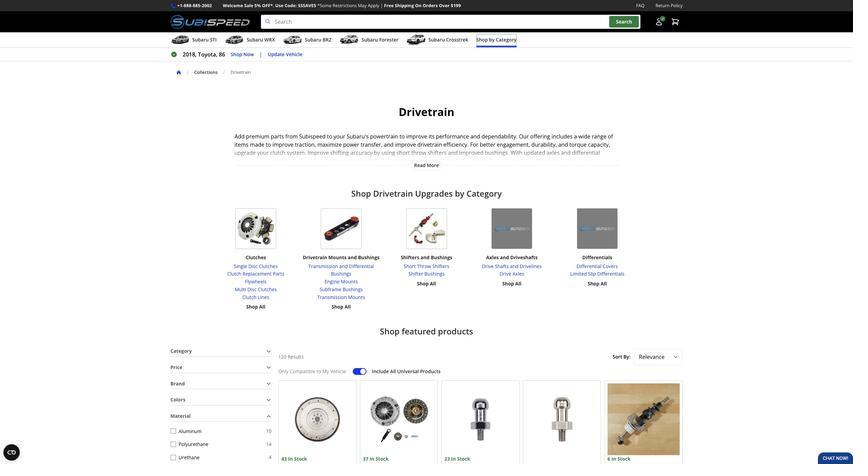 Task type: locate. For each thing, give the bounding box(es) containing it.
1 stock from the left
[[294, 456, 307, 463]]

1 vertical spatial |
[[260, 51, 263, 58]]

0 horizontal spatial power
[[308, 174, 324, 181]]

| right now
[[260, 51, 263, 58]]

differential up slip
[[577, 263, 602, 270]]

1 horizontal spatial axles
[[513, 271, 525, 278]]

efficiency.
[[444, 141, 469, 149]]

1 vertical spatial range
[[388, 166, 402, 173]]

update vehicle button
[[268, 51, 303, 58]]

subaru for subaru brz
[[305, 37, 322, 43]]

stock for 43 in stock
[[294, 456, 307, 463]]

better up bushings.
[[480, 141, 496, 149]]

0 horizontal spatial axles
[[486, 255, 499, 261]]

0 horizontal spatial /
[[187, 69, 189, 76]]

range up capacity,
[[592, 133, 607, 140]]

1 horizontal spatial shifters
[[433, 263, 450, 270]]

engine
[[325, 279, 340, 285]]

limited
[[571, 271, 587, 278]]

0 horizontal spatial |
[[260, 51, 263, 58]]

and up engine mounts link on the bottom left of page
[[340, 263, 348, 270]]

subaru inside subaru sti dropdown button
[[192, 37, 209, 43]]

shop down drive axles link
[[503, 281, 514, 287]]

billetworkz short shifter - 2013-21 brz/fr-s/gt86 matte black image
[[608, 384, 680, 456]]

1 vertical spatial drive
[[500, 271, 512, 278]]

will
[[267, 174, 276, 181]]

short
[[397, 149, 410, 157]]

category inside dropdown button
[[496, 37, 517, 43]]

2 in from the left
[[370, 456, 375, 463]]

return
[[656, 2, 670, 9]]

23 in stock
[[445, 456, 470, 463]]

and up improved
[[471, 133, 480, 140]]

stock right 43 on the left bottom of page
[[294, 456, 307, 463]]

1 vertical spatial for
[[286, 166, 294, 173]]

only
[[279, 369, 289, 375]]

subispeed up traction,
[[299, 133, 326, 140]]

about
[[460, 157, 475, 165]]

sort
[[613, 354, 623, 361]]

2002
[[202, 2, 212, 9]]

0 horizontal spatial for
[[286, 166, 294, 173]]

drive
[[482, 263, 494, 270], [500, 271, 512, 278]]

better down optimal
[[291, 174, 306, 181]]

disc down flywheels link
[[248, 287, 257, 293]]

differential up engine mounts link on the bottom left of page
[[349, 263, 374, 270]]

2 horizontal spatial by
[[489, 37, 495, 43]]

3 in from the left
[[451, 456, 456, 463]]

1 horizontal spatial subispeed
[[535, 166, 562, 173]]

all down the lines
[[259, 304, 266, 311]]

stock
[[294, 456, 307, 463], [376, 456, 389, 463], [457, 456, 470, 463], [618, 456, 631, 463]]

Aluminum button
[[171, 429, 176, 435]]

subaru inside 'subaru forester' dropdown button
[[362, 37, 378, 43]]

1 vertical spatial with
[[518, 166, 529, 173]]

and
[[471, 133, 480, 140], [384, 141, 394, 149], [559, 141, 568, 149], [448, 149, 458, 157], [561, 149, 571, 157], [325, 157, 335, 165], [345, 166, 355, 173], [485, 166, 495, 173], [393, 174, 403, 181], [348, 255, 357, 261], [421, 255, 430, 261], [500, 255, 509, 261], [340, 263, 348, 270], [510, 263, 519, 270]]

installing
[[477, 157, 500, 165]]

range down manage
[[388, 166, 402, 173]]

0 horizontal spatial subispeed
[[299, 133, 326, 140]]

drive down the shafts
[[500, 271, 512, 278]]

flywheels link
[[227, 278, 285, 286]]

clutch down single
[[227, 271, 242, 278]]

0 vertical spatial differentials
[[583, 255, 613, 261]]

range
[[592, 133, 607, 140], [388, 166, 402, 173]]

0 vertical spatial differential
[[572, 149, 600, 157]]

over
[[439, 2, 450, 9]]

axles down drive shafts and drivelines link
[[513, 271, 525, 278]]

to
[[327, 133, 332, 140], [400, 133, 405, 140], [266, 141, 271, 149], [317, 369, 321, 375]]

limited slip differentials link
[[571, 271, 625, 278]]

clutch down multi disc clutches link
[[243, 294, 257, 301]]

0 vertical spatial includes
[[552, 133, 573, 140]]

a down the slip
[[531, 166, 534, 173]]

to up maximize
[[327, 133, 332, 140]]

1 in from the left
[[288, 456, 293, 463]]

products
[[438, 326, 474, 337]]

return policy
[[656, 2, 683, 9]]

1 vertical spatial includes
[[415, 166, 436, 173]]

subaru left crosstrek
[[429, 37, 445, 43]]

shop inside clutches single disc clutches clutch replacement parts flywheels multi disc clutches clutch lines shop all
[[246, 304, 258, 311]]

0 vertical spatial clutch
[[227, 271, 242, 278]]

subaru inside subaru crosstrek dropdown button
[[429, 37, 445, 43]]

0 horizontal spatial drivetrain
[[418, 141, 442, 149]]

4 stock from the left
[[618, 456, 631, 463]]

1 horizontal spatial by
[[455, 188, 465, 199]]

vehicle down a subaru brz thumbnail image
[[286, 51, 303, 58]]

drivetrain up transmission and differential bushings link
[[303, 255, 327, 261]]

2 vertical spatial mounts
[[348, 294, 365, 301]]

shop all link
[[417, 281, 436, 288], [503, 281, 522, 288], [588, 281, 607, 288], [246, 304, 266, 312], [332, 304, 351, 312]]

2 / from the left
[[223, 69, 225, 76]]

subaru inside add premium parts from subispeed to your subaru's powertrain to improve its performance and dependability. our offering includes a wide range of items made to improve traction, maximize power transfer, and improve drivetrain efficiency. for better engagement, durability, and torque capacity, upgrade your clutch system. improve shifting accuracy by using short throw shifters and improved bushings. with updated axles and differential mounts, you can reduce wheel hop and increase traction. to manage more torque, think about installing a limited-slip differential or making your driveshaft stronger. for optimal lubrication and cooling, our range also includes differential covers and gear oil. with a subispeed drivetrain upgrade, your subaru will have better power output, smoother shifting, and more traction.
[[248, 174, 266, 181]]

subaru inside subaru wrx dropdown button
[[247, 37, 263, 43]]

drivetrain inside drivetrain mounts and bushings transmission and differential bushings engine mounts subframe bushings transmission mounts shop all
[[303, 255, 327, 261]]

for up improved
[[470, 141, 479, 149]]

clutches
[[246, 255, 266, 261], [259, 263, 278, 270], [258, 287, 277, 293]]

upgrade
[[235, 149, 256, 157]]

subaru inside subaru brz dropdown button
[[305, 37, 322, 43]]

and down installing
[[485, 166, 495, 173]]

mounts up subframe bushings link
[[341, 279, 358, 285]]

differential down axles
[[535, 157, 563, 165]]

power down subaru's
[[343, 141, 360, 149]]

shop all link for shop
[[588, 281, 607, 288]]

a subaru wrx thumbnail image image
[[225, 35, 244, 45]]

0 vertical spatial category
[[496, 37, 517, 43]]

all down drive axles link
[[516, 281, 522, 287]]

shop all link down drive axles link
[[503, 281, 522, 288]]

shop down transmission mounts link
[[332, 304, 344, 311]]

lines
[[258, 294, 269, 301]]

more
[[427, 162, 439, 169]]

differential inside differentials differential covers limited slip differentials shop all
[[577, 263, 602, 270]]

shop down shifter bushings link at the bottom of the page
[[417, 281, 429, 287]]

subaru down driveshaft
[[248, 174, 266, 181]]

subaru left sti
[[192, 37, 209, 43]]

0 horizontal spatial vehicle
[[286, 51, 303, 58]]

0 vertical spatial by
[[489, 37, 495, 43]]

0 vertical spatial with
[[511, 149, 523, 157]]

and up using
[[384, 141, 394, 149]]

4 in from the left
[[612, 456, 617, 463]]

120 results
[[279, 354, 304, 361]]

mounts
[[329, 255, 347, 261], [341, 279, 358, 285], [348, 294, 365, 301]]

1 vertical spatial clutch
[[243, 294, 257, 301]]

2 horizontal spatial a
[[574, 133, 577, 140]]

1 vertical spatial mounts
[[341, 279, 358, 285]]

shop all link down "clutch lines" 'link'
[[246, 304, 266, 312]]

drivetrain down its
[[418, 141, 442, 149]]

on
[[415, 2, 422, 9]]

transmission up engine
[[309, 263, 338, 270]]

may
[[358, 2, 367, 9]]

more down throw
[[411, 157, 425, 165]]

all down shifter bushings link at the bottom of the page
[[430, 281, 436, 287]]

add
[[235, 133, 245, 140]]

category
[[171, 348, 192, 355]]

0 vertical spatial transmission
[[309, 263, 338, 270]]

subaru brz
[[305, 37, 332, 43]]

shop left featured
[[380, 326, 400, 337]]

clutches up single disc clutches "link"
[[246, 255, 266, 261]]

all down transmission mounts link
[[345, 304, 351, 311]]

0 horizontal spatial better
[[291, 174, 306, 181]]

0 vertical spatial shifters
[[401, 255, 420, 261]]

axles up the shafts
[[486, 255, 499, 261]]

shop all link down transmission mounts link
[[332, 304, 351, 312]]

1 horizontal spatial |
[[381, 2, 383, 9]]

subaru for subaru crosstrek
[[429, 37, 445, 43]]

differentials up differential covers link
[[583, 255, 613, 261]]

brand
[[171, 381, 185, 387]]

stock right 37 at bottom left
[[376, 456, 389, 463]]

and up axles
[[559, 141, 568, 149]]

shop down slip
[[588, 281, 600, 287]]

clutches image image
[[236, 209, 276, 249]]

differentials
[[583, 255, 613, 261], [598, 271, 625, 278]]

by inside add premium parts from subispeed to your subaru's powertrain to improve its performance and dependability. our offering includes a wide range of items made to improve traction, maximize power transfer, and improve drivetrain efficiency. for better engagement, durability, and torque capacity, upgrade your clutch system. improve shifting accuracy by using short throw shifters and improved bushings. with updated axles and differential mounts, you can reduce wheel hop and increase traction. to manage more torque, think about installing a limited-slip differential or making your driveshaft stronger. for optimal lubrication and cooling, our range also includes differential covers and gear oil. with a subispeed drivetrain upgrade, your subaru will have better power output, smoother shifting, and more traction.
[[374, 149, 380, 157]]

0 vertical spatial traction.
[[359, 157, 380, 165]]

crosstrek
[[446, 37, 468, 43]]

1 vertical spatial category
[[467, 188, 502, 199]]

use
[[275, 2, 284, 9]]

oil.
[[509, 166, 516, 173]]

0 vertical spatial disc
[[248, 263, 258, 270]]

have
[[277, 174, 289, 181]]

toyota,
[[198, 51, 218, 58]]

update
[[268, 51, 285, 58]]

shop all link down shifter bushings link at the bottom of the page
[[417, 281, 436, 288]]

1 horizontal spatial clutch
[[243, 294, 257, 301]]

1 horizontal spatial /
[[223, 69, 225, 76]]

0 horizontal spatial a
[[501, 157, 504, 165]]

shifters up shifter bushings link at the bottom of the page
[[433, 263, 450, 270]]

for down 'reduce'
[[286, 166, 294, 173]]

a up torque
[[574, 133, 577, 140]]

traction. down read more
[[419, 174, 440, 181]]

more down also
[[404, 174, 418, 181]]

axles and driveshafts image image
[[492, 209, 533, 249]]

0 vertical spatial subispeed
[[299, 133, 326, 140]]

43 in stock
[[282, 456, 307, 463]]

exedy oem replacement flywheel - 2013-2016 scion fr-s / 2006-2017 subaru wrx / 2013-2017 brz / 2006-2009 forester xt image
[[282, 384, 354, 456]]

1 vertical spatial by
[[374, 149, 380, 157]]

shop inside dropdown button
[[477, 37, 488, 43]]

improve
[[308, 149, 329, 157]]

0 vertical spatial for
[[470, 141, 479, 149]]

single
[[234, 263, 247, 270]]

or
[[564, 157, 570, 165]]

1 horizontal spatial differential
[[535, 157, 563, 165]]

shifter bushings link
[[404, 271, 450, 278]]

includes up torque
[[552, 133, 573, 140]]

2 stock from the left
[[376, 456, 389, 463]]

1 horizontal spatial a
[[531, 166, 534, 173]]

throw
[[417, 263, 431, 270]]

all inside differentials differential covers limited slip differentials shop all
[[601, 281, 607, 287]]

0 vertical spatial more
[[411, 157, 425, 165]]

1 vertical spatial vehicle
[[331, 369, 346, 375]]

0 horizontal spatial by
[[374, 149, 380, 157]]

lubrication
[[317, 166, 344, 173]]

with down the slip
[[518, 166, 529, 173]]

1 horizontal spatial power
[[343, 141, 360, 149]]

stock right 6
[[618, 456, 631, 463]]

0 horizontal spatial differential
[[438, 166, 466, 173]]

differential inside drivetrain mounts and bushings transmission and differential bushings engine mounts subframe bushings transmission mounts shop all
[[349, 263, 374, 270]]

better
[[480, 141, 496, 149], [291, 174, 306, 181]]

axles
[[547, 149, 560, 157]]

mounts up transmission and differential bushings link
[[329, 255, 347, 261]]

collections
[[194, 69, 218, 75]]

limited-
[[505, 157, 525, 165]]

differentials image image
[[577, 209, 618, 249]]

0 horizontal spatial traction.
[[359, 157, 380, 165]]

0 vertical spatial drivetrain
[[418, 141, 442, 149]]

0 vertical spatial clutches
[[246, 255, 266, 261]]

in right '23'
[[451, 456, 456, 463]]

clutches up the lines
[[258, 287, 277, 293]]

shifters
[[401, 255, 420, 261], [433, 263, 450, 270]]

all down limited slip differentials link
[[601, 281, 607, 287]]

featured
[[402, 326, 436, 337]]

37 in stock
[[363, 456, 389, 463]]

clutches up parts
[[259, 263, 278, 270]]

0 horizontal spatial drive
[[482, 263, 494, 270]]

1 vertical spatial clutches
[[259, 263, 278, 270]]

subispeed down axles
[[535, 166, 562, 173]]

welcome
[[223, 2, 243, 9]]

stock for 23 in stock
[[457, 456, 470, 463]]

0 vertical spatial vehicle
[[286, 51, 303, 58]]

3 stock from the left
[[457, 456, 470, 463]]

bushings down short throw shifters link
[[425, 271, 445, 278]]

apply
[[368, 2, 380, 9]]

select... image
[[673, 355, 679, 360]]

0 vertical spatial power
[[343, 141, 360, 149]]

drivetrain mounts and bushings transmission and differential bushings engine mounts subframe bushings transmission mounts shop all
[[303, 255, 380, 311]]

short
[[404, 263, 416, 270]]

1 horizontal spatial range
[[592, 133, 607, 140]]

and right shifting,
[[393, 174, 403, 181]]

a up gear
[[501, 157, 504, 165]]

1 vertical spatial traction.
[[419, 174, 440, 181]]

and up throw
[[421, 255, 430, 261]]

vehicle right my
[[331, 369, 346, 375]]

shop inside shifters and bushings short throw shifters shifter bushings shop all
[[417, 281, 429, 287]]

1 vertical spatial more
[[404, 174, 418, 181]]

more
[[411, 157, 425, 165], [404, 174, 418, 181]]

slip
[[588, 271, 596, 278]]

0 vertical spatial range
[[592, 133, 607, 140]]

shipping
[[395, 2, 414, 9]]

0 horizontal spatial clutch
[[227, 271, 242, 278]]

2 vertical spatial clutches
[[258, 287, 277, 293]]

differentials down the "covers" at the right bottom of page
[[598, 271, 625, 278]]

1 / from the left
[[187, 69, 189, 76]]

and up drive axles link
[[510, 263, 519, 270]]

category
[[496, 37, 517, 43], [467, 188, 502, 199]]

drivetrain down shop now link
[[231, 69, 251, 75]]

in for 6
[[612, 456, 617, 463]]

shifters and bushings image image
[[406, 209, 447, 249]]

1 vertical spatial disc
[[248, 287, 257, 293]]

shop down smoother
[[352, 188, 371, 199]]

shop down "clutch lines" 'link'
[[246, 304, 258, 311]]

traction. up cooling,
[[359, 157, 380, 165]]

transmission down the subframe
[[317, 294, 347, 301]]

1 differential from the left
[[349, 263, 374, 270]]

drive axles link
[[482, 271, 542, 278]]

all inside clutches single disc clutches clutch replacement parts flywheels multi disc clutches clutch lines shop all
[[259, 304, 266, 311]]

1 vertical spatial drivetrain
[[563, 166, 588, 173]]

2018,
[[183, 51, 197, 58]]

+1-888-885-2002
[[177, 2, 212, 9]]

products
[[420, 369, 441, 375]]

optimal
[[296, 166, 315, 173]]

1 vertical spatial better
[[291, 174, 306, 181]]

37
[[363, 456, 369, 463]]

drivetrain down making
[[563, 166, 588, 173]]

all
[[430, 281, 436, 287], [516, 281, 522, 287], [601, 281, 607, 287], [259, 304, 266, 311], [345, 304, 351, 311], [390, 369, 396, 375]]

drivetrain
[[231, 69, 251, 75], [399, 105, 455, 119], [373, 188, 413, 199], [303, 255, 327, 261]]

0 horizontal spatial differential
[[349, 263, 374, 270]]

shop right crosstrek
[[477, 37, 488, 43]]

1 horizontal spatial differential
[[577, 263, 602, 270]]

drivetrain
[[418, 141, 442, 149], [563, 166, 588, 173]]

aluminum
[[179, 429, 202, 435]]

my
[[323, 369, 329, 375]]

| left free
[[381, 2, 383, 9]]

1 horizontal spatial includes
[[552, 133, 573, 140]]

bushings down engine mounts link on the bottom left of page
[[343, 287, 363, 293]]

shop all link down limited slip differentials link
[[588, 281, 607, 288]]

2 horizontal spatial differential
[[572, 149, 600, 157]]

and up the shafts
[[500, 255, 509, 261]]

1 horizontal spatial better
[[480, 141, 496, 149]]

in right 43 on the left bottom of page
[[288, 456, 293, 463]]

and up transmission and differential bushings link
[[348, 255, 357, 261]]

2 differential from the left
[[577, 263, 602, 270]]

subaru left forester on the top of the page
[[362, 37, 378, 43]]

shop featured products
[[380, 326, 474, 337]]

clutches single disc clutches clutch replacement parts flywheels multi disc clutches clutch lines shop all
[[227, 255, 285, 311]]

a subaru crosstrek thumbnail image image
[[407, 35, 426, 45]]

axles
[[486, 255, 499, 261], [513, 271, 525, 278]]

wheel
[[297, 157, 312, 165]]

2 vertical spatial by
[[455, 188, 465, 199]]

can
[[268, 157, 277, 165]]

drive left the shafts
[[482, 263, 494, 270]]



Task type: vqa. For each thing, say whether or not it's contained in the screenshot.
a subaru crosstrek Thumbnail Image
yes



Task type: describe. For each thing, give the bounding box(es) containing it.
driveshafts
[[511, 255, 538, 261]]

shifters
[[428, 149, 447, 157]]

all inside drivetrain mounts and bushings transmission and differential bushings engine mounts subframe bushings transmission mounts shop all
[[345, 304, 351, 311]]

0 vertical spatial a
[[574, 133, 577, 140]]

read more
[[414, 162, 439, 169]]

universal
[[397, 369, 419, 375]]

1 horizontal spatial vehicle
[[331, 369, 346, 375]]

Urethane button
[[171, 456, 176, 461]]

exedy oem clutch kit - 2013-2020 scion frs, subaru brz, toyota 86 image
[[363, 384, 435, 456]]

hop
[[314, 157, 324, 165]]

transmission and differential bushings link
[[301, 263, 381, 278]]

think
[[446, 157, 459, 165]]

all inside axles and driveshafts drive shafts and drivelines drive axles shop all
[[516, 281, 522, 287]]

shop all link for differential
[[332, 304, 351, 312]]

engine mounts link
[[301, 278, 381, 286]]

sale
[[244, 2, 253, 9]]

shop all link for parts
[[246, 304, 266, 312]]

drivetrain link
[[231, 69, 257, 75]]

gear
[[496, 166, 507, 173]]

shop left now
[[231, 51, 242, 58]]

0 vertical spatial drive
[[482, 263, 494, 270]]

reduce
[[278, 157, 296, 165]]

and inside shifters and bushings short throw shifters shifter bushings shop all
[[421, 255, 430, 261]]

0 vertical spatial mounts
[[329, 255, 347, 261]]

your up maximize
[[334, 133, 345, 140]]

*some restrictions may apply | free shipping on orders over $199
[[318, 2, 461, 9]]

0 vertical spatial |
[[381, 2, 383, 9]]

in for 23
[[451, 456, 456, 463]]

brz
[[323, 37, 332, 43]]

subaru for subaru forester
[[362, 37, 378, 43]]

subaru sti button
[[171, 34, 217, 47]]

bushings up transmission and differential bushings link
[[358, 255, 380, 261]]

clutch lines link
[[227, 294, 285, 302]]

1 horizontal spatial drive
[[500, 271, 512, 278]]

shop all link for shifter
[[417, 281, 436, 288]]

home image
[[176, 70, 181, 75]]

and up think
[[448, 149, 458, 157]]

axles and driveshafts drive shafts and drivelines drive axles shop all
[[482, 255, 542, 287]]

0 vertical spatial axles
[[486, 255, 499, 261]]

86
[[219, 51, 225, 58]]

vehicle inside button
[[286, 51, 303, 58]]

category button
[[171, 347, 272, 357]]

5%
[[255, 2, 261, 9]]

subaru crosstrek button
[[407, 34, 468, 47]]

by:
[[624, 354, 631, 361]]

2 vertical spatial differential
[[438, 166, 466, 173]]

restrictions
[[333, 2, 357, 9]]

drivetrain down shifting,
[[373, 188, 413, 199]]

bushings up short throw shifters link
[[431, 255, 453, 261]]

1 vertical spatial subispeed
[[535, 166, 562, 173]]

2018, toyota, 86
[[183, 51, 225, 58]]

+1-888-885-2002 link
[[177, 2, 212, 9]]

improve left its
[[406, 133, 428, 140]]

1 vertical spatial shifters
[[433, 263, 450, 270]]

bushings.
[[485, 149, 510, 157]]

to left my
[[317, 369, 321, 375]]

a subaru brz thumbnail image image
[[283, 35, 302, 45]]

in for 43
[[288, 456, 293, 463]]

flywheels
[[245, 279, 267, 285]]

from
[[286, 133, 298, 140]]

your up you
[[257, 149, 269, 157]]

and down increase
[[345, 166, 355, 173]]

1 vertical spatial a
[[501, 157, 504, 165]]

drivelines
[[520, 263, 542, 270]]

shop by category button
[[477, 34, 517, 47]]

shop inside drivetrain mounts and bushings transmission and differential bushings engine mounts subframe bushings transmission mounts shop all
[[332, 304, 344, 311]]

2 vertical spatial a
[[531, 166, 534, 173]]

capacity,
[[588, 141, 611, 149]]

a subaru sti thumbnail image image
[[171, 35, 190, 45]]

improve up short
[[395, 141, 416, 149]]

stock for 37 in stock
[[376, 456, 389, 463]]

throw
[[412, 149, 427, 157]]

120
[[279, 354, 287, 361]]

to up short
[[400, 133, 405, 140]]

subispeed logo image
[[171, 15, 250, 29]]

results
[[288, 354, 304, 361]]

material
[[171, 413, 191, 420]]

by inside dropdown button
[[489, 37, 495, 43]]

updated
[[524, 149, 546, 157]]

colors button
[[171, 395, 272, 406]]

upgrades
[[415, 188, 453, 199]]

1 vertical spatial transmission
[[317, 294, 347, 301]]

1 vertical spatial differentials
[[598, 271, 625, 278]]

of
[[608, 133, 613, 140]]

Polyurethane button
[[171, 442, 176, 448]]

1 vertical spatial power
[[308, 174, 324, 181]]

transfer,
[[361, 141, 383, 149]]

0 horizontal spatial includes
[[415, 166, 436, 173]]

0 horizontal spatial shifters
[[401, 255, 420, 261]]

torque solution billet clutch fork pivot - subaru models inc. 2015+ wrx / 2013+ brz image
[[445, 384, 517, 456]]

differentials differential covers limited slip differentials shop all
[[571, 255, 625, 287]]

premium
[[246, 133, 270, 140]]

subaru for subaru sti
[[192, 37, 209, 43]]

shifting
[[330, 149, 349, 157]]

code:
[[285, 2, 297, 9]]

0 vertical spatial better
[[480, 141, 496, 149]]

orders
[[423, 2, 438, 9]]

making
[[571, 157, 590, 165]]

1 horizontal spatial drivetrain
[[563, 166, 588, 173]]

powertrain
[[370, 133, 398, 140]]

drivetrain mounts and bushings image image
[[321, 209, 362, 249]]

1 vertical spatial axles
[[513, 271, 525, 278]]

in for 37
[[370, 456, 375, 463]]

your up upgrade,
[[591, 157, 603, 165]]

policy
[[671, 2, 683, 9]]

subaru crosstrek
[[429, 37, 468, 43]]

multi disc clutches link
[[227, 286, 285, 294]]

and up lubrication
[[325, 157, 335, 165]]

faq
[[637, 2, 645, 9]]

all right include
[[390, 369, 396, 375]]

polyurethane
[[179, 442, 209, 448]]

1 horizontal spatial for
[[470, 141, 479, 149]]

button image
[[655, 18, 663, 26]]

shop drivetrain upgrades by category
[[352, 188, 502, 199]]

search input field
[[261, 15, 641, 29]]

system.
[[287, 149, 306, 157]]

replacement
[[243, 271, 272, 278]]

price button
[[171, 363, 272, 373]]

upgrade,
[[589, 166, 612, 173]]

read
[[414, 162, 426, 169]]

transmission mounts link
[[301, 294, 381, 302]]

Select... button
[[635, 349, 683, 366]]

bushings up engine mounts link on the bottom left of page
[[331, 271, 352, 278]]

0 horizontal spatial range
[[388, 166, 402, 173]]

include
[[372, 369, 389, 375]]

drivetrain up its
[[399, 105, 455, 119]]

sort by:
[[613, 354, 631, 361]]

return policy link
[[656, 2, 683, 9]]

you
[[257, 157, 266, 165]]

all inside shifters and bushings short throw shifters shifter bushings shop all
[[430, 281, 436, 287]]

shop inside axles and driveshafts drive shafts and drivelines drive axles shop all
[[503, 281, 514, 287]]

1 horizontal spatial traction.
[[419, 174, 440, 181]]

shop inside differentials differential covers limited slip differentials shop all
[[588, 281, 600, 287]]

increase
[[336, 157, 358, 165]]

to right the made
[[266, 141, 271, 149]]

sssave5
[[298, 2, 316, 9]]

14
[[266, 442, 272, 448]]

colors
[[171, 397, 186, 404]]

and up or
[[561, 149, 571, 157]]

a subaru forester thumbnail image image
[[340, 35, 359, 45]]

improve up "clutch"
[[273, 141, 294, 149]]

stronger.
[[262, 166, 285, 173]]

subaru for subaru wrx
[[247, 37, 263, 43]]

output,
[[325, 174, 344, 181]]

your down driveshaft
[[235, 174, 246, 181]]

open widget image
[[3, 445, 20, 461]]

using
[[382, 149, 395, 157]]

manage
[[389, 157, 410, 165]]

1 vertical spatial differential
[[535, 157, 563, 165]]

verus billet clutch fork pivot - 2013-2016 scion fr-s / 2013-2024 subaru brz / 2017-2024 toyota 86 / 2006-2024 wrx image
[[526, 384, 598, 456]]

update vehicle
[[268, 51, 303, 58]]

parts
[[273, 271, 285, 278]]

clutch
[[270, 149, 286, 157]]

shop all link for drivelines
[[503, 281, 522, 288]]

traction,
[[295, 141, 316, 149]]

price
[[171, 365, 182, 371]]

covers
[[467, 166, 484, 173]]

stock for 6 in stock
[[618, 456, 631, 463]]

off*.
[[262, 2, 274, 9]]



